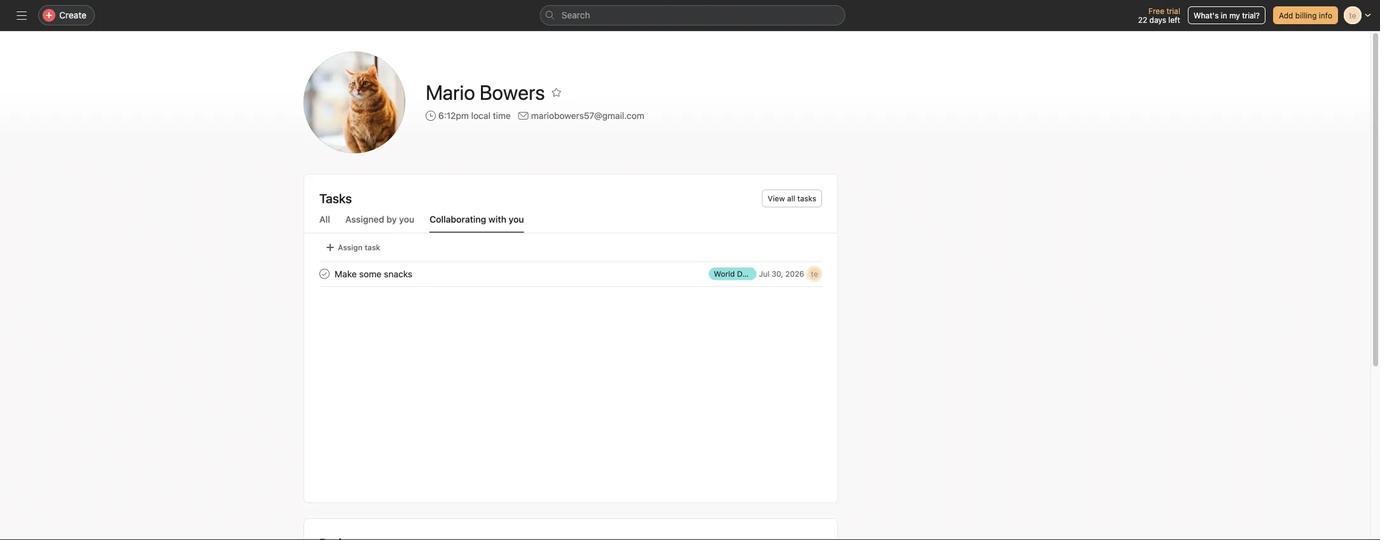 Task type: describe. For each thing, give the bounding box(es) containing it.
assign task
[[338, 243, 380, 252]]

by
[[387, 214, 397, 225]]

completed image
[[317, 266, 332, 282]]

te button
[[807, 266, 822, 282]]

in
[[1221, 11, 1227, 20]]

30,
[[772, 270, 783, 278]]

what's
[[1194, 11, 1219, 20]]

info
[[1319, 11, 1333, 20]]

expand sidebar image
[[17, 10, 27, 20]]

all
[[319, 214, 330, 225]]

add billing info
[[1279, 11, 1333, 20]]

add to starred image
[[551, 87, 562, 97]]

assign task button
[[319, 239, 386, 256]]

create button
[[38, 5, 95, 25]]

billing
[[1296, 11, 1317, 20]]

days
[[1150, 15, 1166, 24]]

search
[[562, 10, 590, 20]]

make some snacks
[[335, 269, 412, 279]]

tasks
[[797, 194, 816, 203]]

collaborating
[[430, 214, 486, 225]]

assigned
[[345, 214, 384, 225]]

Completed checkbox
[[317, 266, 332, 282]]

mario bowers
[[426, 80, 545, 104]]

trial
[[1167, 6, 1180, 15]]

create
[[59, 10, 87, 20]]

2026
[[785, 270, 804, 278]]

with
[[489, 214, 506, 225]]

add billing info button
[[1273, 6, 1338, 24]]

domination
[[737, 270, 778, 278]]

all
[[787, 194, 795, 203]]

trial?
[[1242, 11, 1260, 20]]

mariobowers57@gmail.com link
[[531, 109, 644, 123]]

collaborating with you
[[430, 214, 524, 225]]

jul 30, 2026
[[759, 270, 804, 278]]

jul
[[759, 270, 770, 278]]

world
[[714, 270, 735, 278]]

collaborating with you tab panel
[[304, 234, 837, 289]]

jul 30, 2026 button
[[759, 270, 804, 278]]

snacks
[[384, 269, 412, 279]]



Task type: locate. For each thing, give the bounding box(es) containing it.
world domination link
[[709, 268, 778, 280]]

tasks
[[319, 191, 352, 206]]

te
[[811, 270, 818, 278]]

task
[[365, 243, 380, 252]]

time
[[493, 110, 511, 121]]

what's in my trial?
[[1194, 11, 1260, 20]]

2 you from the left
[[509, 214, 524, 225]]

view
[[768, 194, 785, 203]]

assigned by you
[[345, 214, 414, 225]]

view all tasks
[[768, 194, 816, 203]]

mariobowers57@gmail.com
[[531, 110, 644, 121]]

local
[[471, 110, 491, 121]]

view all tasks button
[[762, 190, 822, 207]]

assign
[[338, 243, 363, 252]]

22
[[1138, 15, 1148, 24]]

you for collaborating with you
[[509, 214, 524, 225]]

you
[[399, 214, 414, 225], [509, 214, 524, 225]]

6:12pm
[[438, 110, 469, 121]]

what's in my trial? button
[[1188, 6, 1266, 24]]

make
[[335, 269, 357, 279]]

world domination
[[714, 270, 778, 278]]

1 horizontal spatial you
[[509, 214, 524, 225]]

search button
[[540, 5, 845, 25]]

left
[[1169, 15, 1180, 24]]

6:12pm local time
[[438, 110, 511, 121]]

1 you from the left
[[399, 214, 414, 225]]

free trial 22 days left
[[1138, 6, 1180, 24]]

search list box
[[540, 5, 845, 25]]

you for assigned by you
[[399, 214, 414, 225]]

some
[[359, 269, 382, 279]]

add
[[1279, 11, 1293, 20]]

my
[[1230, 11, 1240, 20]]

you right the by
[[399, 214, 414, 225]]

you right with
[[509, 214, 524, 225]]

tasks tabs tab list
[[304, 213, 837, 234]]

free
[[1149, 6, 1165, 15]]

0 horizontal spatial you
[[399, 214, 414, 225]]

mb
[[329, 81, 380, 123]]



Task type: vqa. For each thing, say whether or not it's contained in the screenshot.
Mark complete option within Brainstorm cell
no



